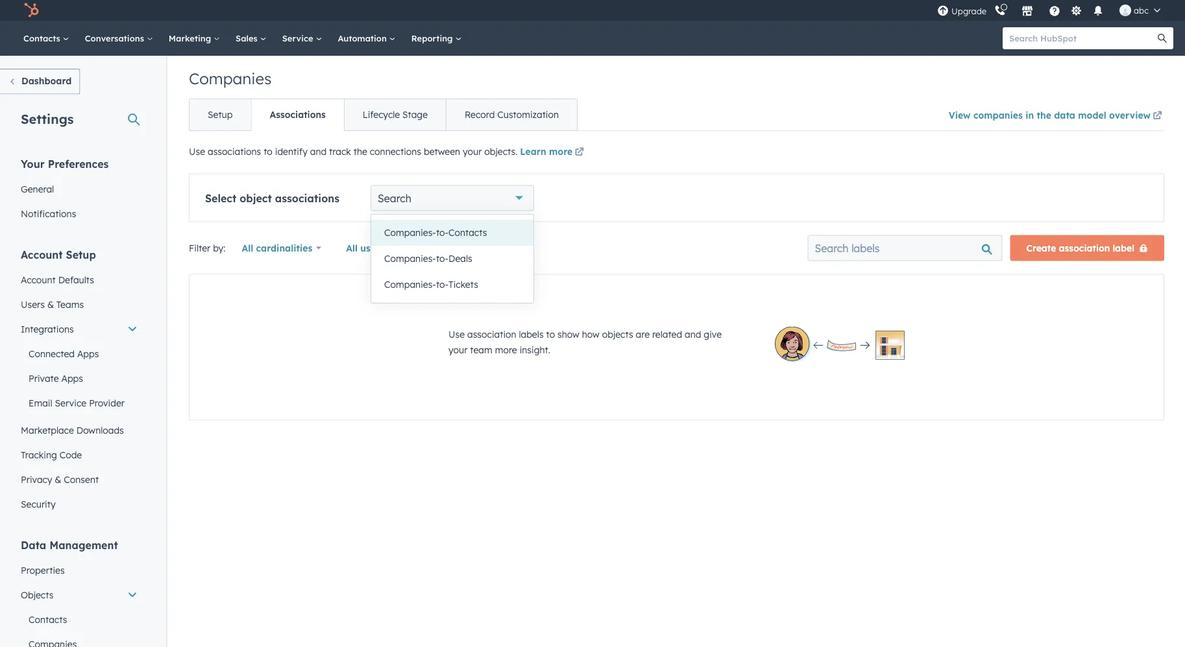 Task type: vqa. For each thing, say whether or not it's contained in the screenshot.
Objects
yes



Task type: locate. For each thing, give the bounding box(es) containing it.
0 horizontal spatial to
[[264, 146, 273, 157]]

0 horizontal spatial service
[[55, 398, 86, 409]]

association up team
[[467, 329, 516, 340]]

your left objects.
[[463, 146, 482, 157]]

1 vertical spatial the
[[354, 146, 367, 157]]

use for use association labels to show how objects are related and give your team more insight.
[[449, 329, 465, 340]]

your left team
[[449, 344, 468, 356]]

list box
[[371, 215, 534, 303]]

1 companies- from the top
[[384, 227, 436, 239]]

companies-
[[384, 227, 436, 239], [384, 253, 436, 265], [384, 279, 436, 290]]

1 horizontal spatial associations
[[275, 192, 340, 205]]

to- for deals
[[436, 253, 449, 265]]

0 horizontal spatial &
[[47, 299, 54, 310]]

setup link
[[190, 99, 251, 130]]

0 vertical spatial use
[[189, 146, 205, 157]]

2 to- from the top
[[436, 253, 449, 265]]

0 vertical spatial more
[[549, 146, 573, 157]]

0 vertical spatial companies-
[[384, 227, 436, 239]]

0 vertical spatial apps
[[77, 348, 99, 360]]

1 vertical spatial &
[[55, 474, 61, 486]]

to- inside the companies-to-contacts 'button'
[[436, 227, 449, 239]]

connected
[[29, 348, 75, 360]]

3 companies- from the top
[[384, 279, 436, 290]]

more right team
[[495, 344, 517, 356]]

1 vertical spatial apps
[[61, 373, 83, 384]]

0 horizontal spatial and
[[310, 146, 327, 157]]

search image
[[1158, 34, 1167, 43]]

1 vertical spatial setup
[[66, 248, 96, 261]]

1 horizontal spatial to
[[546, 329, 555, 340]]

lifecycle stage link
[[344, 99, 446, 130]]

2 all from the left
[[346, 242, 358, 254]]

account setup element
[[13, 248, 145, 517]]

1 all from the left
[[242, 242, 253, 254]]

and inside use association labels to show how objects are related and give your team more insight.
[[685, 329, 701, 340]]

calling icon image
[[995, 5, 1006, 17]]

contacts down objects
[[29, 614, 67, 626]]

settings image
[[1071, 6, 1082, 17]]

0 vertical spatial to-
[[436, 227, 449, 239]]

to left identify
[[264, 146, 273, 157]]

to- down companies-to-deals button
[[436, 279, 449, 290]]

to left show
[[546, 329, 555, 340]]

marketplace downloads link
[[13, 418, 145, 443]]

association for create
[[1059, 242, 1110, 254]]

1 vertical spatial more
[[495, 344, 517, 356]]

1 horizontal spatial setup
[[208, 109, 233, 120]]

to
[[264, 146, 273, 157], [546, 329, 555, 340]]

list box containing companies-to-contacts
[[371, 215, 534, 303]]

0 vertical spatial service
[[282, 33, 316, 43]]

0 vertical spatial the
[[1037, 109, 1052, 121]]

to- inside the companies-to-tickets button
[[436, 279, 449, 290]]

all right by:
[[242, 242, 253, 254]]

apps down integrations "button" at left
[[77, 348, 99, 360]]

0 vertical spatial setup
[[208, 109, 233, 120]]

1 horizontal spatial all
[[346, 242, 358, 254]]

& for users
[[47, 299, 54, 310]]

more
[[549, 146, 573, 157], [495, 344, 517, 356]]

stage
[[403, 109, 428, 120]]

and left track
[[310, 146, 327, 157]]

more inside "link"
[[549, 146, 573, 157]]

to- up companies-to-deals button
[[436, 227, 449, 239]]

2 vertical spatial to-
[[436, 279, 449, 290]]

& right "users"
[[47, 299, 54, 310]]

2 vertical spatial companies-
[[384, 279, 436, 290]]

and left give
[[685, 329, 701, 340]]

1 horizontal spatial association
[[1059, 242, 1110, 254]]

menu
[[936, 0, 1170, 21]]

account for account setup
[[21, 248, 63, 261]]

0 horizontal spatial all
[[242, 242, 253, 254]]

integrations
[[21, 324, 74, 335]]

security link
[[13, 492, 145, 517]]

navigation containing setup
[[189, 99, 578, 131]]

all cardinalities button
[[233, 235, 330, 261]]

1 vertical spatial and
[[685, 329, 701, 340]]

account
[[21, 248, 63, 261], [21, 274, 56, 286]]

team
[[470, 344, 493, 356]]

0 horizontal spatial setup
[[66, 248, 96, 261]]

to- for tickets
[[436, 279, 449, 290]]

view companies in the data model overview link
[[949, 101, 1165, 130]]

use down setup "link"
[[189, 146, 205, 157]]

service down private apps link
[[55, 398, 86, 409]]

learn more
[[520, 146, 573, 157]]

2 account from the top
[[21, 274, 56, 286]]

create
[[1027, 242, 1056, 254]]

0 horizontal spatial association
[[467, 329, 516, 340]]

abc
[[1134, 5, 1149, 16]]

companies-to-tickets button
[[371, 272, 534, 298]]

apps
[[77, 348, 99, 360], [61, 373, 83, 384]]

association
[[1059, 242, 1110, 254], [467, 329, 516, 340]]

show
[[558, 329, 580, 340]]

use for use associations to identify and track the connections between your objects.
[[189, 146, 205, 157]]

integrations button
[[13, 317, 145, 342]]

reporting
[[411, 33, 455, 43]]

Search labels search field
[[808, 235, 1003, 261]]

setup up account defaults link
[[66, 248, 96, 261]]

model
[[1078, 109, 1107, 121]]

view
[[949, 109, 971, 121]]

record customization link
[[446, 99, 577, 130]]

search
[[378, 192, 412, 205]]

1 vertical spatial use
[[449, 329, 465, 340]]

notifications
[[21, 208, 76, 219]]

1 horizontal spatial service
[[282, 33, 316, 43]]

0 vertical spatial association
[[1059, 242, 1110, 254]]

notifications link
[[13, 202, 145, 226]]

associations down setup "link"
[[208, 146, 261, 157]]

& right privacy
[[55, 474, 61, 486]]

account up account defaults
[[21, 248, 63, 261]]

companies
[[974, 109, 1023, 121]]

service inside 'account setup' element
[[55, 398, 86, 409]]

0 horizontal spatial use
[[189, 146, 205, 157]]

use association labels to show how objects are related and give your team more insight.
[[449, 329, 722, 356]]

navigation
[[189, 99, 578, 131]]

companies- inside 'button'
[[384, 227, 436, 239]]

deals
[[449, 253, 472, 265]]

association inside button
[[1059, 242, 1110, 254]]

1 horizontal spatial and
[[685, 329, 701, 340]]

use down the companies-to-tickets button
[[449, 329, 465, 340]]

by:
[[213, 242, 226, 254]]

all
[[242, 242, 253, 254], [346, 242, 358, 254]]

all for all users
[[346, 242, 358, 254]]

tracking
[[21, 450, 57, 461]]

apps for private apps
[[61, 373, 83, 384]]

1 vertical spatial companies-
[[384, 253, 436, 265]]

apps up email service provider
[[61, 373, 83, 384]]

the right track
[[354, 146, 367, 157]]

1 horizontal spatial &
[[55, 474, 61, 486]]

setup
[[208, 109, 233, 120], [66, 248, 96, 261]]

1 to- from the top
[[436, 227, 449, 239]]

the right the in
[[1037, 109, 1052, 121]]

tickets
[[449, 279, 478, 290]]

associations down identify
[[275, 192, 340, 205]]

view companies in the data model overview
[[949, 109, 1151, 121]]

connected apps link
[[13, 342, 145, 366]]

dashboard link
[[0, 69, 80, 94]]

your preferences
[[21, 157, 109, 170]]

contacts link down objects
[[13, 608, 145, 633]]

the
[[1037, 109, 1052, 121], [354, 146, 367, 157]]

3 to- from the top
[[436, 279, 449, 290]]

0 vertical spatial contacts
[[23, 33, 63, 43]]

search button
[[371, 185, 534, 211]]

email
[[29, 398, 52, 409]]

use inside use association labels to show how objects are related and give your team more insight.
[[449, 329, 465, 340]]

objects
[[602, 329, 633, 340]]

service right sales "link"
[[282, 33, 316, 43]]

1 vertical spatial account
[[21, 274, 56, 286]]

0 vertical spatial account
[[21, 248, 63, 261]]

0 vertical spatial contacts link
[[16, 21, 77, 56]]

0 horizontal spatial the
[[354, 146, 367, 157]]

companies- for companies-to-contacts
[[384, 227, 436, 239]]

dashboard
[[21, 75, 72, 87]]

association left label
[[1059, 242, 1110, 254]]

marketing
[[169, 33, 214, 43]]

privacy & consent link
[[13, 468, 145, 492]]

account defaults
[[21, 274, 94, 286]]

1 vertical spatial to
[[546, 329, 555, 340]]

0 vertical spatial to
[[264, 146, 273, 157]]

companies- for companies-to-deals
[[384, 253, 436, 265]]

calling icon button
[[989, 2, 1011, 19]]

setup down companies
[[208, 109, 233, 120]]

help image
[[1049, 6, 1061, 18]]

1 account from the top
[[21, 248, 63, 261]]

connected apps
[[29, 348, 99, 360]]

0 horizontal spatial associations
[[208, 146, 261, 157]]

data
[[1054, 109, 1076, 121]]

contacts link down hubspot link
[[16, 21, 77, 56]]

contacts up deals
[[449, 227, 487, 239]]

1 vertical spatial your
[[449, 344, 468, 356]]

0 horizontal spatial more
[[495, 344, 517, 356]]

2 companies- from the top
[[384, 253, 436, 265]]

1 horizontal spatial the
[[1037, 109, 1052, 121]]

to- down the companies-to-contacts
[[436, 253, 449, 265]]

contacts down hubspot link
[[23, 33, 63, 43]]

contacts inside data management element
[[29, 614, 67, 626]]

1 vertical spatial contacts
[[449, 227, 487, 239]]

search button
[[1152, 27, 1174, 49]]

objects button
[[13, 583, 145, 608]]

to-
[[436, 227, 449, 239], [436, 253, 449, 265], [436, 279, 449, 290]]

service link
[[274, 21, 330, 56]]

code
[[60, 450, 82, 461]]

0 vertical spatial &
[[47, 299, 54, 310]]

association for use
[[467, 329, 516, 340]]

to- inside companies-to-deals button
[[436, 253, 449, 265]]

link opens in a new window image
[[1153, 108, 1162, 124], [1153, 112, 1162, 121], [575, 148, 584, 157]]

account inside account defaults link
[[21, 274, 56, 286]]

1 vertical spatial to-
[[436, 253, 449, 265]]

0 vertical spatial associations
[[208, 146, 261, 157]]

upgrade
[[952, 6, 987, 17]]

hubspot image
[[23, 3, 39, 18]]

more left link opens in a new window image
[[549, 146, 573, 157]]

settings link
[[1069, 4, 1085, 17]]

association inside use association labels to show how objects are related and give your team more insight.
[[467, 329, 516, 340]]

1 horizontal spatial more
[[549, 146, 573, 157]]

2 vertical spatial contacts
[[29, 614, 67, 626]]

1 vertical spatial service
[[55, 398, 86, 409]]

companies- up companies-to-tickets
[[384, 253, 436, 265]]

companies- up companies-to-deals
[[384, 227, 436, 239]]

and
[[310, 146, 327, 157], [685, 329, 701, 340]]

1 vertical spatial association
[[467, 329, 516, 340]]

general link
[[13, 177, 145, 202]]

users
[[360, 242, 384, 254]]

1 horizontal spatial use
[[449, 329, 465, 340]]

data management
[[21, 539, 118, 552]]

account up "users"
[[21, 274, 56, 286]]

companies- down companies-to-deals
[[384, 279, 436, 290]]

account setup
[[21, 248, 96, 261]]

all left users
[[346, 242, 358, 254]]



Task type: describe. For each thing, give the bounding box(es) containing it.
general
[[21, 183, 54, 195]]

create association label button
[[1010, 235, 1165, 261]]

cardinalities
[[256, 242, 312, 254]]

all for all cardinalities
[[242, 242, 253, 254]]

Search HubSpot search field
[[1003, 27, 1162, 49]]

account for account defaults
[[21, 274, 56, 286]]

conversations
[[85, 33, 147, 43]]

defaults
[[58, 274, 94, 286]]

filter
[[189, 242, 210, 254]]

how
[[582, 329, 600, 340]]

users & teams
[[21, 299, 84, 310]]

companies- for companies-to-tickets
[[384, 279, 436, 290]]

private
[[29, 373, 59, 384]]

filter by:
[[189, 242, 226, 254]]

select object associations
[[205, 192, 340, 205]]

0 vertical spatial your
[[463, 146, 482, 157]]

menu containing abc
[[936, 0, 1170, 21]]

use associations to identify and track the connections between your objects.
[[189, 146, 520, 157]]

all users button
[[338, 235, 402, 261]]

privacy & consent
[[21, 474, 99, 486]]

email service provider link
[[13, 391, 145, 416]]

help button
[[1044, 0, 1066, 21]]

private apps link
[[13, 366, 145, 391]]

to- for contacts
[[436, 227, 449, 239]]

companies-to-deals button
[[371, 246, 534, 272]]

preferences
[[48, 157, 109, 170]]

apps for connected apps
[[77, 348, 99, 360]]

marketplaces button
[[1014, 0, 1041, 21]]

overview
[[1109, 109, 1151, 121]]

your
[[21, 157, 45, 170]]

email service provider
[[29, 398, 125, 409]]

identify
[[275, 146, 308, 157]]

users
[[21, 299, 45, 310]]

upgrade image
[[937, 6, 949, 17]]

data management element
[[13, 538, 145, 648]]

record customization
[[465, 109, 559, 120]]

companies
[[189, 69, 272, 88]]

companies-to-contacts button
[[371, 220, 534, 246]]

tracking code
[[21, 450, 82, 461]]

1 vertical spatial contacts link
[[13, 608, 145, 633]]

record
[[465, 109, 495, 120]]

& for privacy
[[55, 474, 61, 486]]

are
[[636, 329, 650, 340]]

private apps
[[29, 373, 83, 384]]

account defaults link
[[13, 268, 145, 292]]

connections
[[370, 146, 421, 157]]

tracking code link
[[13, 443, 145, 468]]

abc button
[[1112, 0, 1168, 21]]

more inside use association labels to show how objects are related and give your team more insight.
[[495, 344, 517, 356]]

track
[[329, 146, 351, 157]]

marketing link
[[161, 21, 228, 56]]

objects.
[[484, 146, 518, 157]]

lifecycle
[[363, 109, 400, 120]]

associations
[[270, 109, 326, 120]]

notifications image
[[1093, 6, 1104, 18]]

to inside use association labels to show how objects are related and give your team more insight.
[[546, 329, 555, 340]]

privacy
[[21, 474, 52, 486]]

sales link
[[228, 21, 274, 56]]

your preferences element
[[13, 157, 145, 226]]

select
[[205, 192, 236, 205]]

associations link
[[251, 99, 344, 130]]

1 vertical spatial associations
[[275, 192, 340, 205]]

lifecycle stage
[[363, 109, 428, 120]]

marketplace downloads
[[21, 425, 124, 436]]

insight.
[[520, 344, 550, 356]]

reporting link
[[404, 21, 470, 56]]

companies-to-deals
[[384, 253, 472, 265]]

label
[[1113, 242, 1135, 254]]

properties link
[[13, 559, 145, 583]]

link opens in a new window image inside learn more "link"
[[575, 148, 584, 157]]

all users
[[346, 242, 384, 254]]

your inside use association labels to show how objects are related and give your team more insight.
[[449, 344, 468, 356]]

customization
[[497, 109, 559, 120]]

downloads
[[76, 425, 124, 436]]

related
[[652, 329, 682, 340]]

teams
[[56, 299, 84, 310]]

automation
[[338, 33, 389, 43]]

objects
[[21, 590, 53, 601]]

link opens in a new window image
[[575, 145, 584, 161]]

data
[[21, 539, 46, 552]]

in
[[1026, 109, 1034, 121]]

all cardinalities
[[242, 242, 312, 254]]

marketplaces image
[[1022, 6, 1033, 18]]

marketplace
[[21, 425, 74, 436]]

0 vertical spatial and
[[310, 146, 327, 157]]

sales
[[236, 33, 260, 43]]

conversations link
[[77, 21, 161, 56]]

gary orlando image
[[1120, 5, 1131, 16]]

contacts inside 'button'
[[449, 227, 487, 239]]

learn more link
[[520, 145, 586, 161]]

security
[[21, 499, 56, 510]]

setup inside "link"
[[208, 109, 233, 120]]

learn
[[520, 146, 546, 157]]



